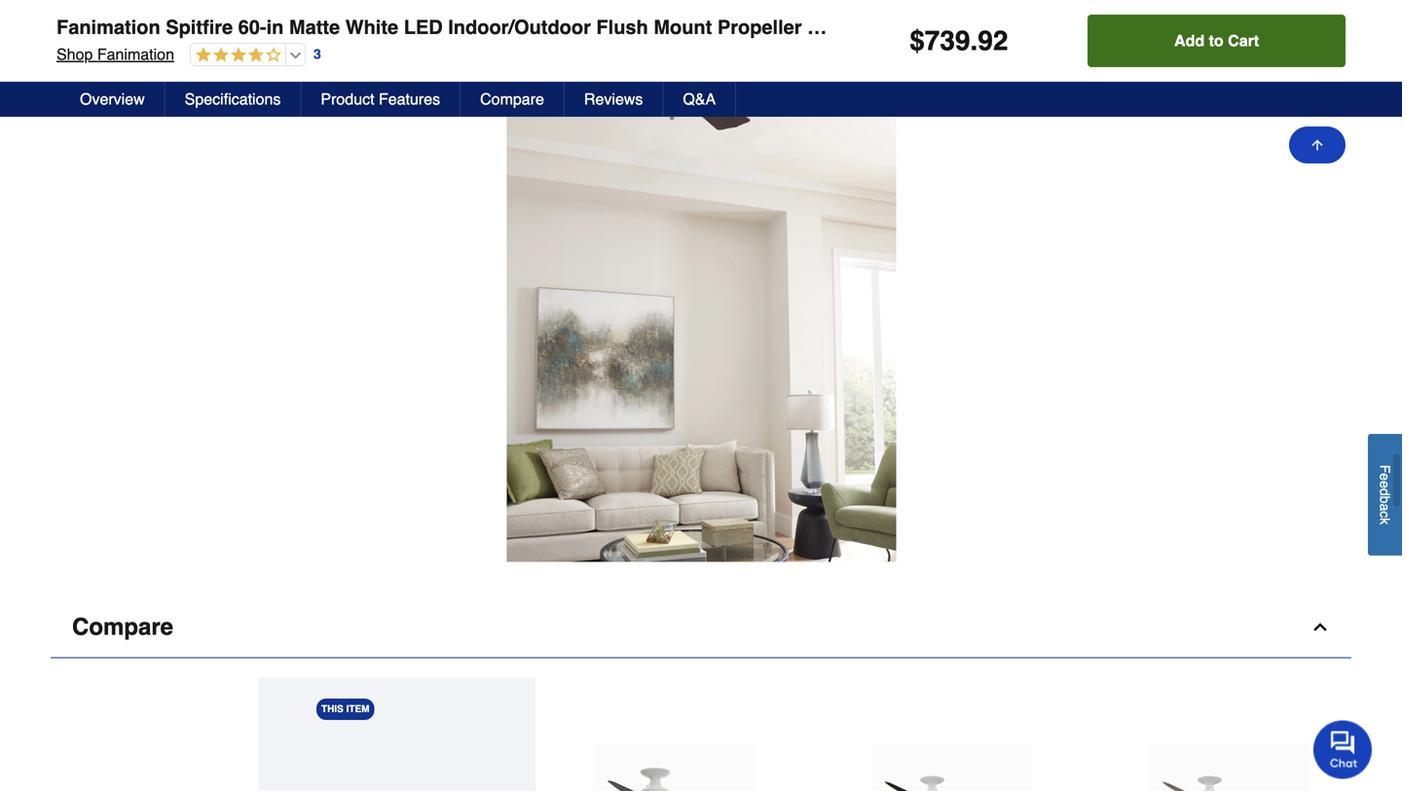 Task type: vqa. For each thing, say whether or not it's contained in the screenshot.
GOOD
no



Task type: describe. For each thing, give the bounding box(es) containing it.
f e e d b a c k button
[[1368, 434, 1403, 556]]

0 vertical spatial compare button
[[461, 82, 565, 117]]

compare for compare button to the top
[[480, 90, 544, 108]]

f e e d b a c k
[[1378, 465, 1393, 525]]

$
[[910, 25, 925, 56]]

$ 739 . 92
[[910, 25, 1008, 56]]

3.7 stars image
[[191, 47, 281, 65]]

739
[[925, 25, 971, 56]]

a
[[1378, 504, 1393, 511]]

reviews
[[584, 90, 643, 108]]

this item
[[321, 704, 370, 715]]

1 e from the top
[[1378, 474, 1393, 481]]

product features button
[[301, 82, 461, 117]]

spitfire
[[166, 16, 233, 38]]

to
[[1209, 32, 1224, 50]]

flush
[[597, 16, 648, 38]]

features
[[379, 90, 440, 108]]

q&a button
[[664, 82, 737, 117]]

fanimation spitfire 60-in matte white led indoor/outdoor flush mount propeller ceiling fan with light remote (3-blade)
[[56, 16, 1176, 38]]

60-
[[238, 16, 266, 38]]

0 vertical spatial fanimation
[[56, 16, 160, 38]]

2 fanimation spitfire 60-in matte white led indoor/outdoor flush mount propeller ceiling fan with light remote (3-blade) image from the left
[[1149, 717, 1310, 792]]

arrow up image
[[1310, 137, 1326, 153]]

overview button
[[60, 82, 165, 117]]

light
[[962, 16, 1010, 38]]

fanimation spitfire 48-in matte white led indoor/outdoor flush mount propeller ceiling fan with light remote (3-blade) image
[[594, 717, 755, 792]]

fan
[[878, 16, 913, 38]]

k
[[1378, 518, 1393, 525]]

led
[[404, 16, 443, 38]]

chevron up image
[[1311, 618, 1330, 637]]

this
[[321, 704, 344, 715]]

q&a
[[683, 90, 716, 108]]

ceiling
[[808, 16, 872, 38]]

specifications button
[[165, 82, 301, 117]]

in
[[266, 16, 284, 38]]

1 vertical spatial fanimation
[[97, 45, 174, 63]]



Task type: locate. For each thing, give the bounding box(es) containing it.
e up b
[[1378, 481, 1393, 489]]

fanimation up the overview button
[[97, 45, 174, 63]]

propeller
[[718, 16, 802, 38]]

2 e from the top
[[1378, 481, 1393, 489]]

d
[[1378, 489, 1393, 496]]

indoor/outdoor
[[448, 16, 591, 38]]

0 horizontal spatial fanimation spitfire 60-in matte white led indoor/outdoor flush mount propeller ceiling fan with light remote (3-blade) image
[[872, 717, 1032, 792]]

fanimation up the shop fanimation
[[56, 16, 160, 38]]

1 horizontal spatial compare
[[480, 90, 544, 108]]

compare button
[[461, 82, 565, 117], [51, 597, 1352, 659]]

0 horizontal spatial compare
[[72, 614, 173, 641]]

shop
[[56, 45, 93, 63]]

1 vertical spatial compare
[[72, 614, 173, 641]]

item
[[346, 704, 370, 715]]

c
[[1378, 511, 1393, 518]]

compare
[[480, 90, 544, 108], [72, 614, 173, 641]]

(3-
[[1092, 16, 1116, 38]]

fanimation spitfire 60-in matte white led indoor/outdoor flush mount propeller ceiling fan with light remote (3-blade) image
[[872, 717, 1032, 792], [1149, 717, 1310, 792]]

b
[[1378, 496, 1393, 504]]

1 vertical spatial compare button
[[51, 597, 1352, 659]]

e up d on the bottom right
[[1378, 474, 1393, 481]]

product
[[321, 90, 375, 108]]

compare for the bottom compare button
[[72, 614, 173, 641]]

e
[[1378, 474, 1393, 481], [1378, 481, 1393, 489]]

product features
[[321, 90, 440, 108]]

overview
[[80, 90, 145, 108]]

f
[[1378, 465, 1393, 474]]

blade)
[[1116, 16, 1176, 38]]

shop fanimation
[[56, 45, 174, 63]]

cart
[[1228, 32, 1260, 50]]

chat invite button image
[[1314, 720, 1373, 780]]

3
[[314, 46, 321, 62]]

add to cart button
[[1088, 15, 1346, 67]]

1 horizontal spatial fanimation spitfire 60-in matte white led indoor/outdoor flush mount propeller ceiling fan with light remote (3-blade) image
[[1149, 717, 1310, 792]]

with
[[918, 16, 957, 38]]

reviews button
[[565, 82, 664, 117]]

matte
[[289, 16, 340, 38]]

add
[[1175, 32, 1205, 50]]

specifications
[[185, 90, 281, 108]]

0 vertical spatial compare
[[480, 90, 544, 108]]

1 fanimation spitfire 60-in matte white led indoor/outdoor flush mount propeller ceiling fan with light remote (3-blade) image from the left
[[872, 717, 1032, 792]]

mount
[[654, 16, 712, 38]]

.
[[971, 25, 978, 56]]

add to cart
[[1175, 32, 1260, 50]]

92
[[978, 25, 1008, 56]]

remote
[[1015, 16, 1087, 38]]

white
[[345, 16, 398, 38]]

fanimation
[[56, 16, 160, 38], [97, 45, 174, 63]]



